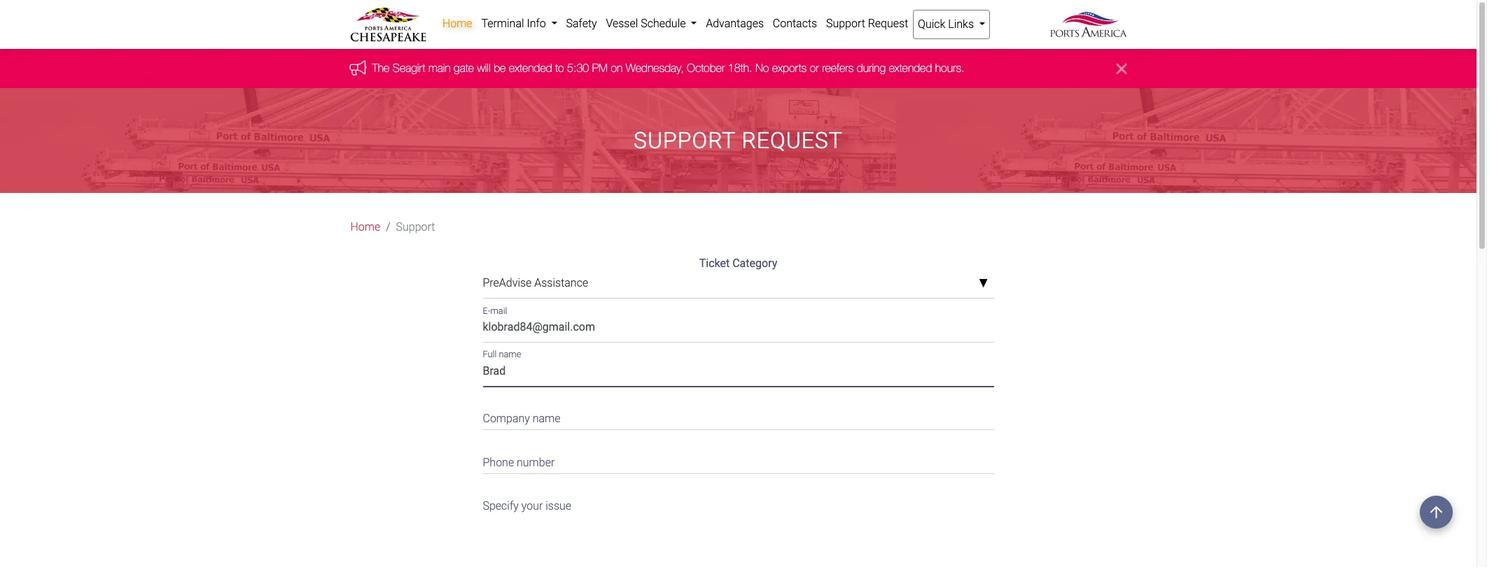 Task type: describe. For each thing, give the bounding box(es) containing it.
category
[[733, 257, 777, 271]]

specify your issue
[[483, 500, 571, 513]]

safety
[[566, 17, 597, 30]]

contacts link
[[768, 10, 822, 38]]

the seagirt main gate will be extended to 5:30 pm on wednesday, october 18th.  no exports or reefers during extended hours.
[[372, 62, 965, 74]]

seagirt
[[393, 62, 425, 74]]

the seagirt main gate will be extended to 5:30 pm on wednesday, october 18th.  no exports or reefers during extended hours. alert
[[0, 49, 1477, 89]]

october
[[687, 62, 725, 74]]

bullhorn image
[[350, 60, 372, 75]]

phone
[[483, 456, 514, 470]]

company
[[483, 412, 530, 426]]

issue
[[546, 500, 571, 513]]

2 horizontal spatial support
[[826, 17, 865, 30]]

Phone number text field
[[483, 448, 994, 475]]

info
[[527, 17, 546, 30]]

go to top image
[[1420, 496, 1453, 529]]

0 horizontal spatial request
[[742, 128, 843, 154]]

▼
[[979, 279, 988, 290]]

mail
[[490, 306, 507, 316]]

quick links
[[918, 18, 977, 31]]

1 vertical spatial support request
[[634, 128, 843, 154]]

1 horizontal spatial request
[[868, 17, 908, 30]]

2 vertical spatial support
[[396, 221, 435, 234]]

schedule
[[641, 17, 686, 30]]

preadvise assistance
[[483, 277, 588, 290]]

phone number
[[483, 456, 555, 470]]

e-
[[483, 306, 490, 316]]

1 vertical spatial home
[[350, 221, 380, 234]]

exports
[[772, 62, 807, 74]]

terminal
[[481, 17, 524, 30]]

will
[[477, 62, 491, 74]]

be
[[494, 62, 506, 74]]

2 extended from the left
[[889, 62, 932, 74]]

hours.
[[935, 62, 965, 74]]

e-mail
[[483, 306, 507, 316]]

0 vertical spatial support request
[[826, 17, 908, 30]]

1 horizontal spatial home
[[442, 17, 472, 30]]

E-mail email field
[[483, 316, 994, 343]]

quick links link
[[913, 10, 990, 39]]

Full name text field
[[483, 360, 994, 387]]

ticket
[[699, 257, 730, 271]]

1 horizontal spatial home link
[[438, 10, 477, 38]]

the
[[372, 62, 390, 74]]

1 horizontal spatial support
[[634, 128, 736, 154]]



Task type: locate. For each thing, give the bounding box(es) containing it.
0 horizontal spatial extended
[[509, 62, 552, 74]]

links
[[948, 18, 974, 31]]

Specify your issue text field
[[483, 491, 994, 568]]

full
[[483, 350, 497, 360]]

Company name text field
[[483, 404, 994, 431]]

the seagirt main gate will be extended to 5:30 pm on wednesday, october 18th.  no exports or reefers during extended hours. link
[[372, 62, 965, 74]]

quick
[[918, 18, 946, 31]]

vessel
[[606, 17, 638, 30]]

terminal info
[[481, 17, 549, 30]]

assistance
[[534, 277, 588, 290]]

1 vertical spatial name
[[533, 412, 561, 426]]

name for company name
[[533, 412, 561, 426]]

gate
[[454, 62, 474, 74]]

extended right during at the top of the page
[[889, 62, 932, 74]]

advantages
[[706, 17, 764, 30]]

0 vertical spatial request
[[868, 17, 908, 30]]

or
[[810, 62, 819, 74]]

1 horizontal spatial extended
[[889, 62, 932, 74]]

5:30
[[567, 62, 589, 74]]

to
[[555, 62, 564, 74]]

0 vertical spatial support
[[826, 17, 865, 30]]

close image
[[1117, 60, 1127, 77]]

home
[[442, 17, 472, 30], [350, 221, 380, 234]]

1 extended from the left
[[509, 62, 552, 74]]

reefers
[[822, 62, 854, 74]]

1 vertical spatial support
[[634, 128, 736, 154]]

safety link
[[562, 10, 602, 38]]

pm
[[592, 62, 608, 74]]

support request
[[826, 17, 908, 30], [634, 128, 843, 154]]

request
[[868, 17, 908, 30], [742, 128, 843, 154]]

18th.
[[728, 62, 752, 74]]

during
[[857, 62, 886, 74]]

ticket category
[[699, 257, 777, 271]]

no
[[756, 62, 769, 74]]

name for full name
[[499, 350, 521, 360]]

extended left the to
[[509, 62, 552, 74]]

specify
[[483, 500, 519, 513]]

your
[[521, 500, 543, 513]]

0 vertical spatial home link
[[438, 10, 477, 38]]

name right full
[[499, 350, 521, 360]]

name right the company
[[533, 412, 561, 426]]

company name
[[483, 412, 561, 426]]

0 horizontal spatial home
[[350, 221, 380, 234]]

home link
[[438, 10, 477, 38], [350, 219, 380, 236]]

0 horizontal spatial name
[[499, 350, 521, 360]]

0 horizontal spatial support
[[396, 221, 435, 234]]

preadvise
[[483, 277, 532, 290]]

advantages link
[[702, 10, 768, 38]]

1 vertical spatial home link
[[350, 219, 380, 236]]

support request link
[[822, 10, 913, 38]]

0 vertical spatial name
[[499, 350, 521, 360]]

contacts
[[773, 17, 817, 30]]

0 vertical spatial home
[[442, 17, 472, 30]]

support
[[826, 17, 865, 30], [634, 128, 736, 154], [396, 221, 435, 234]]

1 horizontal spatial name
[[533, 412, 561, 426]]

vessel schedule
[[606, 17, 689, 30]]

name
[[499, 350, 521, 360], [533, 412, 561, 426]]

vessel schedule link
[[602, 10, 702, 38]]

number
[[517, 456, 555, 470]]

1 vertical spatial request
[[742, 128, 843, 154]]

terminal info link
[[477, 10, 562, 38]]

full name
[[483, 350, 521, 360]]

0 horizontal spatial home link
[[350, 219, 380, 236]]

on
[[611, 62, 623, 74]]

extended
[[509, 62, 552, 74], [889, 62, 932, 74]]

wednesday,
[[626, 62, 684, 74]]

main
[[428, 62, 451, 74]]



Task type: vqa. For each thing, say whether or not it's contained in the screenshot.
Container Status#
no



